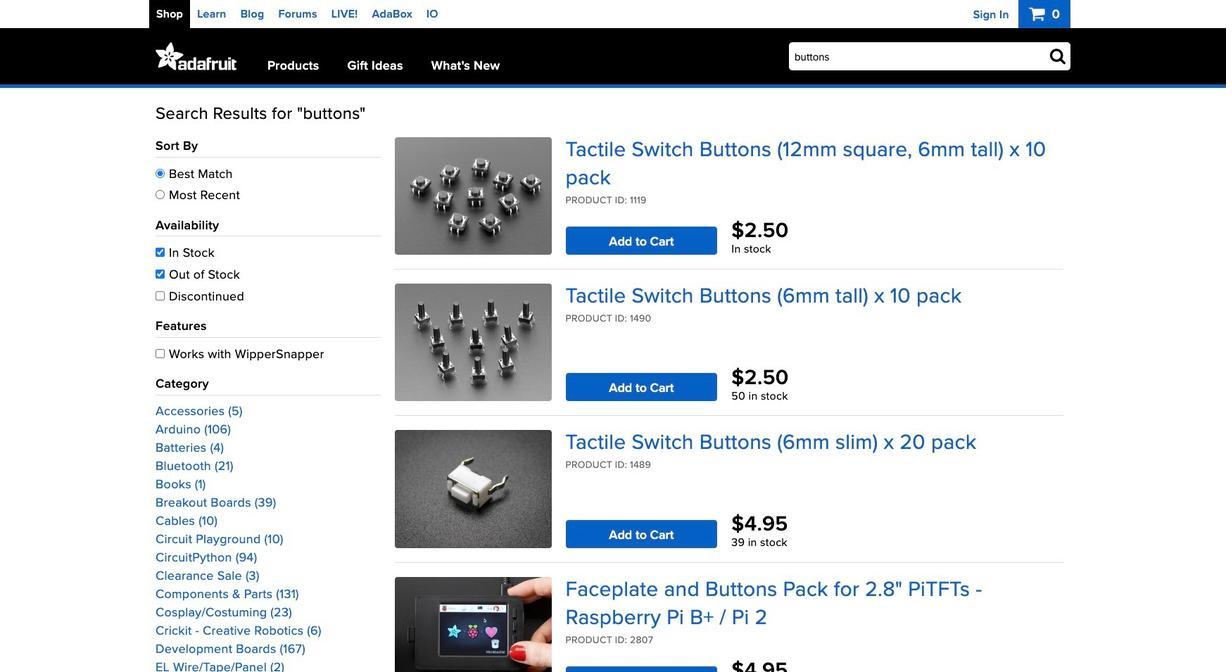 Task type: locate. For each thing, give the bounding box(es) containing it.
adafruit logo image
[[156, 42, 237, 70]]

main content
[[156, 88, 1071, 672]]

angled shot of 10 12mm square tactile switch buttons. image
[[395, 137, 552, 255]]

group
[[156, 137, 381, 672]]

None radio
[[156, 169, 165, 178]]

None search field
[[766, 42, 1071, 70]]

None text field
[[789, 42, 1071, 70]]

None checkbox
[[156, 248, 165, 257], [156, 291, 165, 300], [156, 248, 165, 257], [156, 291, 165, 300]]

None checkbox
[[156, 270, 165, 279], [156, 349, 165, 358], [156, 270, 165, 279], [156, 349, 165, 358]]

None radio
[[156, 190, 165, 200]]

shopping cart image
[[1029, 5, 1049, 22]]

angled shot of 10 6mm tactile switch buttons. image
[[395, 284, 552, 402]]

angled shot of single white 6mm tactile switch button. image
[[395, 430, 552, 548]]



Task type: vqa. For each thing, say whether or not it's contained in the screenshot.
region
no



Task type: describe. For each thing, give the bounding box(es) containing it.
search image
[[1050, 47, 1066, 64]]

red polished white hand holding a faceplate and buttons pack placed on a pi. image
[[395, 577, 552, 672]]



